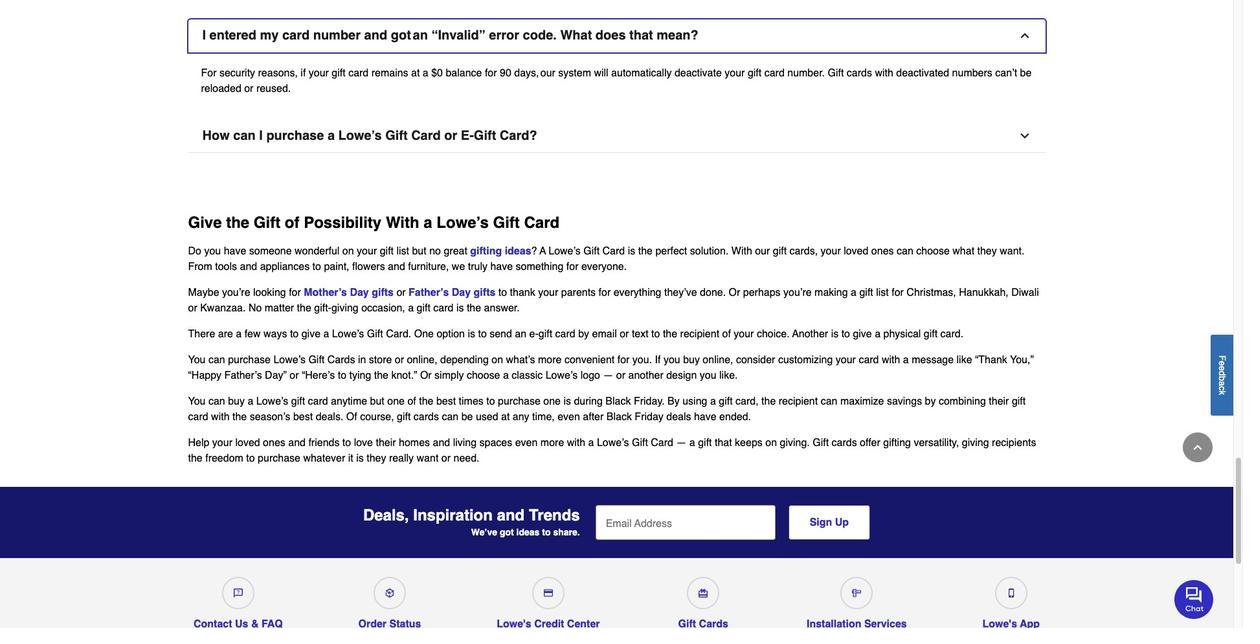 Task type: locate. For each thing, give the bounding box(es) containing it.
or inside for security reasons, if your gift card remains at a $0 balance for 90 days, our system will automatically deactivate your gift card number. gift cards with deactivated numbers can't be reloaded or reused.
[[244, 83, 254, 94]]

to up answer.
[[499, 287, 507, 298]]

1 vertical spatial even
[[515, 437, 538, 449]]

1 horizontal spatial loved
[[844, 245, 869, 257]]

the left perfect
[[639, 245, 653, 257]]

0 vertical spatial even
[[558, 411, 580, 423]]

1 vertical spatial ideas
[[517, 528, 540, 538]]

1 e from the top
[[1218, 361, 1228, 366]]

of up someone
[[285, 213, 300, 232]]

on inside help your loved ones and friends to love their homes and living spaces even more with a lowe's gift card — a gift that keeps on giving. gift cards offer gifting versatility, giving recipients the freedom to purchase whatever it is they really want or need.
[[766, 437, 777, 449]]

more inside help your loved ones and friends to love their homes and living spaces even more with a lowe's gift card — a gift that keeps on giving. gift cards offer gifting versatility, giving recipients the freedom to purchase whatever it is they really want or need.
[[541, 437, 564, 449]]

2 you from the top
[[188, 396, 206, 407]]

1 horizontal spatial father's
[[409, 287, 449, 298]]

1 vertical spatial that
[[715, 437, 732, 449]]

1 horizontal spatial or
[[729, 287, 741, 298]]

that left keeps
[[715, 437, 732, 449]]

chevron down image
[[1019, 129, 1032, 142]]

gift right if
[[332, 67, 346, 79]]

cards inside help your loved ones and friends to love their homes and living spaces even more with a lowe's gift card — a gift that keeps on giving. gift cards offer gifting versatility, giving recipients the freedom to purchase whatever it is they really want or need.
[[832, 437, 857, 449]]

to inside the you can purchase lowe's gift cards in store or online, depending on what's more convenient for you. if you buy online, consider customizing your card with a message like "thank you," "happy father's day" or "here's to tying the knot." or simply choose a classic lowe's logo — or another design you like.
[[338, 370, 347, 381]]

recipient
[[681, 328, 720, 340], [779, 396, 818, 407]]

gift inside help your loved ones and friends to love their homes and living spaces even more with a lowe's gift card — a gift that keeps on giving. gift cards offer gifting versatility, giving recipients the freedom to purchase whatever it is they really want or need.
[[698, 437, 712, 449]]

for up the parents
[[567, 261, 579, 272]]

buy inside the you can purchase lowe's gift cards in store or online, depending on what's more convenient for you. if you buy online, consider customizing your card with a message like "thank you," "happy father's day" or "here's to tying the knot." or simply choose a classic lowe's logo — or another design you like.
[[684, 354, 700, 366]]

0 vertical spatial that
[[630, 28, 653, 42]]

card inside button
[[282, 28, 310, 42]]

1 horizontal spatial be
[[1021, 67, 1032, 79]]

0 vertical spatial at
[[411, 67, 420, 79]]

cards inside for security reasons, if your gift card remains at a $0 balance for 90 days, our system will automatically deactivate your gift card number. gift cards with deactivated numbers can't be reloaded or reused.
[[847, 67, 873, 79]]

with down physical
[[882, 354, 901, 366]]

by left email
[[579, 328, 590, 340]]

after
[[583, 411, 604, 423]]

0 vertical spatial more
[[538, 354, 562, 366]]

your inside the to thank your parents for everything they've done. or perhaps you're making a gift list for christmas, hanukkah, diwali or kwanzaa. no matter the gift-giving occasion, a gift card is the answer.
[[538, 287, 559, 298]]

1 vertical spatial ones
[[263, 437, 286, 449]]

1 horizontal spatial by
[[925, 396, 936, 407]]

your inside ? a lowe's gift card is the perfect solution. with our gift cards, your loved ones can choose what they want. from tools and appliances to paint, flowers and furniture, we truly have something for everyone.
[[821, 245, 841, 257]]

0 vertical spatial but
[[412, 245, 427, 257]]

1 online, from the left
[[407, 354, 438, 366]]

0 horizontal spatial gifts
[[372, 287, 394, 298]]

with left deactivated
[[875, 67, 894, 79]]

gift inside ? a lowe's gift card is the perfect solution. with our gift cards, your loved ones can choose what they want. from tools and appliances to paint, flowers and furniture, we truly have something for everyone.
[[773, 245, 787, 257]]

and left the 'got an'
[[364, 28, 387, 42]]

gift left "card."
[[924, 328, 938, 340]]

and right flowers at the left top of the page
[[388, 261, 405, 272]]

ones inside help your loved ones and friends to love their homes and living spaces even more with a lowe's gift card — a gift that keeps on giving. gift cards offer gifting versatility, giving recipients the freedom to purchase whatever it is they really want or need.
[[263, 437, 286, 449]]

0 horizontal spatial you
[[204, 245, 221, 257]]

1 vertical spatial you
[[188, 396, 206, 407]]

can right the how
[[233, 128, 256, 143]]

for left the you. on the right of the page
[[618, 354, 630, 366]]

want.
[[1000, 245, 1025, 257]]

or right want
[[442, 453, 451, 464]]

got an
[[391, 28, 428, 42]]

giving
[[332, 302, 359, 314], [963, 437, 990, 449]]

done.
[[700, 287, 726, 298]]

the left season's
[[233, 411, 247, 423]]

your inside help your loved ones and friends to love their homes and living spaces even more with a lowe's gift card — a gift that keeps on giving. gift cards offer gifting versatility, giving recipients the freedom to purchase whatever it is they really want or need.
[[212, 437, 233, 449]]

you.
[[633, 354, 652, 366]]

is inside help your loved ones and friends to love their homes and living spaces even more with a lowe's gift card — a gift that keeps on giving. gift cards offer gifting versatility, giving recipients the freedom to purchase whatever it is they really want or need.
[[356, 453, 364, 464]]

can
[[233, 128, 256, 143], [897, 245, 914, 257], [209, 354, 225, 366], [209, 396, 225, 407], [821, 396, 838, 407], [442, 411, 459, 423]]

with up 'furniture,'
[[386, 213, 420, 232]]

trends
[[529, 506, 580, 525]]

or down the security
[[244, 83, 254, 94]]

matter
[[265, 302, 294, 314]]

0 horizontal spatial day
[[350, 287, 369, 298]]

1 horizontal spatial choose
[[917, 245, 950, 257]]

for inside the you can purchase lowe's gift cards in store or online, depending on what's more convenient for you. if you buy online, consider customizing your card with a message like "thank you," "happy father's day" or "here's to tying the knot." or simply choose a classic lowe's logo — or another design you like.
[[618, 354, 630, 366]]

card down father's day gifts link
[[434, 302, 454, 314]]

1 horizontal spatial give
[[853, 328, 872, 340]]

"here's
[[302, 370, 335, 381]]

can't
[[996, 67, 1018, 79]]

0 horizontal spatial best
[[293, 411, 313, 423]]

1 horizontal spatial have
[[491, 261, 513, 272]]

1 horizontal spatial on
[[492, 354, 503, 366]]

1 horizontal spatial you
[[664, 354, 681, 366]]

1 horizontal spatial gifting
[[884, 437, 911, 449]]

someone
[[249, 245, 292, 257]]

your up freedom
[[212, 437, 233, 449]]

have down gifting ideas link
[[491, 261, 513, 272]]

to down cards
[[338, 370, 347, 381]]

card inside button
[[411, 128, 441, 143]]

customizing
[[779, 354, 833, 366]]

b
[[1218, 376, 1228, 381]]

gifts up answer.
[[474, 287, 496, 298]]

cards
[[847, 67, 873, 79], [414, 411, 439, 423], [832, 437, 857, 449]]

be inside for security reasons, if your gift card remains at a $0 balance for 90 days, our system will automatically deactivate your gift card number. gift cards with deactivated numbers can't be reloaded or reused.
[[1021, 67, 1032, 79]]

do
[[188, 245, 201, 257]]

by right savings
[[925, 396, 936, 407]]

1 vertical spatial loved
[[235, 437, 260, 449]]

giving.
[[780, 437, 810, 449]]

does
[[596, 28, 626, 42]]

for down everyone.
[[599, 287, 611, 298]]

1 vertical spatial but
[[370, 396, 385, 407]]

card.
[[386, 328, 412, 340]]

1 vertical spatial recipient
[[779, 396, 818, 407]]

1 horizontal spatial their
[[989, 396, 1010, 407]]

email
[[592, 328, 617, 340]]

black
[[606, 396, 631, 407], [607, 411, 632, 423]]

1 vertical spatial on
[[492, 354, 503, 366]]

giving down maybe you're looking for mother's day gifts or father's day gifts
[[332, 302, 359, 314]]

combining
[[939, 396, 987, 407]]

knot."
[[392, 370, 417, 381]]

0 horizontal spatial online,
[[407, 354, 438, 366]]

0 vertical spatial father's
[[409, 287, 449, 298]]

2 vertical spatial on
[[766, 437, 777, 449]]

loved up freedom
[[235, 437, 260, 449]]

at left any
[[501, 411, 510, 423]]

0 horizontal spatial buy
[[228, 396, 245, 407]]

perfect
[[656, 245, 688, 257]]

choose inside ? a lowe's gift card is the perfect solution. with our gift cards, your loved ones can choose what they want. from tools and appliances to paint, flowers and furniture, we truly have something for everyone.
[[917, 245, 950, 257]]

0 horizontal spatial have
[[224, 245, 246, 257]]

1 vertical spatial giving
[[963, 437, 990, 449]]

2 you're from the left
[[784, 287, 812, 298]]

no
[[430, 245, 441, 257]]

0 vertical spatial gifting
[[471, 245, 502, 257]]

sign up form
[[596, 505, 871, 540]]

to down the trends
[[542, 528, 551, 538]]

cards,
[[790, 245, 818, 257]]

purchase down season's
[[258, 453, 301, 464]]

more down time,
[[541, 437, 564, 449]]

card left e-
[[411, 128, 441, 143]]

something
[[516, 261, 564, 272]]

recipients
[[993, 437, 1037, 449]]

to inside you can buy a lowe's gift card anytime but one of the best times to purchase one is during black friday. by using a gift card, the recipient can maximize savings by combining their gift card with the season's best deals. of course, gift cards can be used at any time, even after black friday deals have ended.
[[487, 396, 495, 407]]

it
[[348, 453, 354, 464]]

1 horizontal spatial ones
[[872, 245, 894, 257]]

and left friends
[[288, 437, 306, 449]]

1 vertical spatial i
[[259, 128, 263, 143]]

is right 'it'
[[356, 453, 364, 464]]

on left the what's
[[492, 354, 503, 366]]

help your loved ones and friends to love their homes and living spaces even more with a lowe's gift card — a gift that keeps on giving. gift cards offer gifting versatility, giving recipients the freedom to purchase whatever it is they really want or need.
[[188, 437, 1037, 464]]

giving left recipients at bottom right
[[963, 437, 990, 449]]

need.
[[454, 453, 480, 464]]

list up physical
[[877, 287, 889, 298]]

e
[[1218, 361, 1228, 366], [1218, 366, 1228, 371]]

black right during
[[606, 396, 631, 407]]

during
[[574, 396, 603, 407]]

0 vertical spatial you
[[188, 354, 206, 366]]

for left 90
[[485, 67, 497, 79]]

purchase inside the you can purchase lowe's gift cards in store or online, depending on what's more convenient for you. if you buy online, consider customizing your card with a message like "thank you," "happy father's day" or "here's to tying the knot." or simply choose a classic lowe's logo — or another design you like.
[[228, 354, 271, 366]]

design
[[667, 370, 697, 381]]

with inside help your loved ones and friends to love their homes and living spaces even more with a lowe's gift card — a gift that keeps on giving. gift cards offer gifting versatility, giving recipients the freedom to purchase whatever it is they really want or need.
[[567, 437, 586, 449]]

friday.
[[634, 396, 665, 407]]

1 vertical spatial or
[[420, 370, 432, 381]]

0 vertical spatial choose
[[917, 245, 950, 257]]

the left gift- at the top left of the page
[[297, 302, 311, 314]]

recipient inside you can buy a lowe's gift card anytime but one of the best times to purchase one is during black friday. by using a gift card, the recipient can maximize savings by combining their gift card with the season's best deals. of course, gift cards can be used at any time, even after black friday deals have ended.
[[779, 396, 818, 407]]

at inside for security reasons, if your gift card remains at a $0 balance for 90 days, our system will automatically deactivate your gift card number. gift cards with deactivated numbers can't be reloaded or reused.
[[411, 67, 420, 79]]

with inside ? a lowe's gift card is the perfect solution. with our gift cards, your loved ones can choose what they want. from tools and appliances to paint, flowers and furniture, we truly have something for everyone.
[[732, 245, 753, 257]]

cards left offer
[[832, 437, 857, 449]]

1 vertical spatial with
[[732, 245, 753, 257]]

1 horizontal spatial online,
[[703, 354, 734, 366]]

0 horizontal spatial with
[[386, 213, 420, 232]]

list up 'furniture,'
[[397, 245, 409, 257]]

is left perfect
[[628, 245, 636, 257]]

?
[[532, 245, 537, 257]]

have inside you can buy a lowe's gift card anytime but one of the best times to purchase one is during black friday. by using a gift card, the recipient can maximize savings by combining their gift card with the season's best deals. of course, gift cards can be used at any time, even after black friday deals have ended.
[[694, 411, 717, 423]]

deals
[[667, 411, 692, 423]]

is left during
[[564, 396, 571, 407]]

with inside for security reasons, if your gift card remains at a $0 balance for 90 days, our system will automatically deactivate your gift card number. gift cards with deactivated numbers can't be reloaded or reused.
[[875, 67, 894, 79]]

card inside the you can purchase lowe's gift cards in store or online, depending on what's more convenient for you. if you buy online, consider customizing your card with a message like "thank you," "happy father's day" or "here's to tying the knot." or simply choose a classic lowe's logo — or another design you like.
[[859, 354, 879, 366]]

with
[[386, 213, 420, 232], [732, 245, 753, 257]]

credit card image
[[544, 589, 553, 598]]

they inside help your loved ones and friends to love their homes and living spaces even more with a lowe's gift card — a gift that keeps on giving. gift cards offer gifting versatility, giving recipients the freedom to purchase whatever it is they really want or need.
[[367, 453, 386, 464]]

0 vertical spatial have
[[224, 245, 246, 257]]

you inside you can buy a lowe's gift card anytime but one of the best times to purchase one is during black friday. by using a gift card, the recipient can maximize savings by combining their gift card with the season's best deals. of course, gift cards can be used at any time, even after black friday deals have ended.
[[188, 396, 206, 407]]

gift inside for security reasons, if your gift card remains at a $0 balance for 90 days, our system will automatically deactivate your gift card number. gift cards with deactivated numbers can't be reloaded or reused.
[[828, 67, 844, 79]]

times
[[459, 396, 484, 407]]

gift right the an
[[539, 328, 553, 340]]

give
[[302, 328, 321, 340], [853, 328, 872, 340]]

black right after
[[607, 411, 632, 423]]

0 horizontal spatial at
[[411, 67, 420, 79]]

to right freedom
[[246, 453, 255, 464]]

and inside button
[[364, 28, 387, 42]]

1 vertical spatial buy
[[228, 396, 245, 407]]

i right the how
[[259, 128, 263, 143]]

lowe's inside help your loved ones and friends to love their homes and living spaces even more with a lowe's gift card — a gift that keeps on giving. gift cards offer gifting versatility, giving recipients the freedom to purchase whatever it is they really want or need.
[[597, 437, 629, 449]]

hanukkah,
[[960, 287, 1009, 298]]

from
[[188, 261, 212, 272]]

parents
[[562, 287, 596, 298]]

— down deals
[[677, 437, 687, 449]]

0 horizontal spatial even
[[515, 437, 538, 449]]

you're up kwanzaa.
[[222, 287, 250, 298]]

0 vertical spatial on
[[343, 245, 354, 257]]

1 horizontal spatial buy
[[684, 354, 700, 366]]

looking
[[253, 287, 286, 298]]

0 vertical spatial ideas
[[505, 245, 532, 257]]

"happy
[[188, 370, 222, 381]]

mobile image
[[1007, 589, 1016, 598]]

0 vertical spatial loved
[[844, 245, 869, 257]]

gift
[[828, 67, 844, 79], [386, 128, 408, 143], [474, 128, 496, 143], [254, 213, 281, 232], [493, 213, 520, 232], [584, 245, 600, 257], [367, 328, 383, 340], [309, 354, 325, 366], [632, 437, 648, 449], [813, 437, 829, 449]]

card down friday
[[651, 437, 674, 449]]

and inside deals, inspiration and trends we've got ideas to share.
[[497, 506, 525, 525]]

0 horizontal spatial you're
[[222, 287, 250, 298]]

2 vertical spatial have
[[694, 411, 717, 423]]

days, our
[[515, 67, 556, 79]]

gift card image
[[699, 589, 708, 598]]

your up consider
[[734, 328, 754, 340]]

at left $0 on the left top
[[411, 67, 420, 79]]

on up "paint,"
[[343, 245, 354, 257]]

your inside the you can purchase lowe's gift cards in store or online, depending on what's more convenient for you. if you buy online, consider customizing your card with a message like "thank you," "happy father's day" or "here's to tying the knot." or simply choose a classic lowe's logo — or another design you like.
[[836, 354, 856, 366]]

gifting
[[471, 245, 502, 257], [884, 437, 911, 449]]

0 horizontal spatial father's
[[224, 370, 262, 381]]

you for you can buy a lowe's gift card anytime but one of the best times to purchase one is during black friday. by using a gift card, the recipient can maximize savings by combining their gift card with the season's best deals. of course, gift cards can be used at any time, even after black friday deals have ended.
[[188, 396, 206, 407]]

online, up "knot.""
[[407, 354, 438, 366]]

0 horizontal spatial ones
[[263, 437, 286, 449]]

best
[[437, 396, 456, 407], [293, 411, 313, 423]]

used
[[476, 411, 499, 423]]

with inside you can buy a lowe's gift card anytime but one of the best times to purchase one is during black friday. by using a gift card, the recipient can maximize savings by combining their gift card with the season's best deals. of course, gift cards can be used at any time, even after black friday deals have ended.
[[211, 411, 230, 423]]

there are a few ways to give a lowe's gift card. one option is to send an e-gift card by email or text to the recipient of your choice. another is to give a physical gift card.
[[188, 328, 964, 340]]

0 horizontal spatial by
[[579, 328, 590, 340]]

but
[[412, 245, 427, 257], [370, 396, 385, 407]]

1 horizontal spatial i
[[259, 128, 263, 143]]

1 horizontal spatial they
[[978, 245, 998, 257]]

1 vertical spatial you
[[664, 354, 681, 366]]

more up classic
[[538, 354, 562, 366]]

0 vertical spatial by
[[579, 328, 590, 340]]

2 online, from the left
[[703, 354, 734, 366]]

0 vertical spatial —
[[603, 370, 614, 381]]

1 give from the left
[[302, 328, 321, 340]]

you left like.
[[700, 370, 717, 381]]

deals.
[[316, 411, 344, 423]]

2 e from the top
[[1218, 366, 1228, 371]]

1 vertical spatial more
[[541, 437, 564, 449]]

deals,
[[363, 506, 409, 525]]

be inside you can buy a lowe's gift card anytime but one of the best times to purchase one is during black friday. by using a gift card, the recipient can maximize savings by combining their gift card with the season's best deals. of course, gift cards can be used at any time, even after black friday deals have ended.
[[462, 411, 473, 423]]

f e e d b a c k button
[[1211, 335, 1234, 416]]

1 horizontal spatial gifts
[[474, 287, 496, 298]]

0 horizontal spatial that
[[630, 28, 653, 42]]

of up like.
[[723, 328, 731, 340]]

0 vertical spatial of
[[285, 213, 300, 232]]

cards up the homes at the bottom of the page
[[414, 411, 439, 423]]

1 horizontal spatial one
[[544, 396, 561, 407]]

but inside you can buy a lowe's gift card anytime but one of the best times to purchase one is during black friday. by using a gift card, the recipient can maximize savings by combining their gift card with the season's best deals. of course, gift cards can be used at any time, even after black friday deals have ended.
[[370, 396, 385, 407]]

purchase down reused.
[[267, 128, 324, 143]]

choice.
[[757, 328, 790, 340]]

you're left making
[[784, 287, 812, 298]]

for security reasons, if your gift card remains at a $0 balance for 90 days, our system will automatically deactivate your gift card number. gift cards with deactivated numbers can't be reloaded or reused.
[[201, 67, 1032, 94]]

that right "does"
[[630, 28, 653, 42]]

1 horizontal spatial at
[[501, 411, 510, 423]]

or inside help your loved ones and friends to love their homes and living spaces even more with a lowe's gift card — a gift that keeps on giving. gift cards offer gifting versatility, giving recipients the freedom to purchase whatever it is they really want or need.
[[442, 453, 451, 464]]

mother's
[[304, 287, 347, 298]]

cards inside you can buy a lowe's gift card anytime but one of the best times to purchase one is during black friday. by using a gift card, the recipient can maximize savings by combining their gift card with the season's best deals. of course, gift cards can be used at any time, even after black friday deals have ended.
[[414, 411, 439, 423]]

card up everyone.
[[603, 245, 625, 257]]

1 vertical spatial have
[[491, 261, 513, 272]]

1 vertical spatial their
[[376, 437, 396, 449]]

one
[[414, 328, 434, 340]]

2 horizontal spatial you
[[700, 370, 717, 381]]

0 horizontal spatial i
[[202, 28, 206, 42]]

gifts up the occasion,
[[372, 287, 394, 298]]

love
[[354, 437, 373, 449]]

1 horizontal spatial recipient
[[779, 396, 818, 407]]

simply
[[435, 370, 464, 381]]

depending
[[441, 354, 489, 366]]

0 horizontal spatial giving
[[332, 302, 359, 314]]

that
[[630, 28, 653, 42], [715, 437, 732, 449]]

truly
[[468, 261, 488, 272]]

0 horizontal spatial their
[[376, 437, 396, 449]]

1 vertical spatial black
[[607, 411, 632, 423]]

card inside the to thank your parents for everything they've done. or perhaps you're making a gift list for christmas, hanukkah, diwali or kwanzaa. no matter the gift-giving occasion, a gift card is the answer.
[[434, 302, 454, 314]]

0 horizontal spatial be
[[462, 411, 473, 423]]

you inside the you can purchase lowe's gift cards in store or online, depending on what's more convenient for you. if you buy online, consider customizing your card with a message like "thank you," "happy father's day" or "here's to tying the knot." or simply choose a classic lowe's logo — or another design you like.
[[188, 354, 206, 366]]

0 vertical spatial their
[[989, 396, 1010, 407]]

1 horizontal spatial day
[[452, 287, 471, 298]]

a
[[423, 67, 429, 79], [328, 128, 335, 143], [424, 213, 433, 232], [851, 287, 857, 298], [408, 302, 414, 314], [236, 328, 242, 340], [324, 328, 329, 340], [875, 328, 881, 340], [904, 354, 909, 366], [503, 370, 509, 381], [1218, 381, 1228, 386], [248, 396, 254, 407], [711, 396, 716, 407], [589, 437, 594, 449], [690, 437, 696, 449]]

? a lowe's gift card is the perfect solution. with our gift cards, your loved ones can choose what they want. from tools and appliances to paint, flowers and furniture, we truly have something for everyone.
[[188, 245, 1025, 272]]

give the gift of possibility with a lowe's gift card
[[188, 213, 560, 232]]

they
[[978, 245, 998, 257], [367, 453, 386, 464]]

0 vertical spatial list
[[397, 245, 409, 257]]

purchase up any
[[498, 396, 541, 407]]

with down after
[[567, 437, 586, 449]]

on
[[343, 245, 354, 257], [492, 354, 503, 366], [766, 437, 777, 449]]

gift up the ended. at the bottom
[[719, 396, 733, 407]]

0 vertical spatial cards
[[847, 67, 873, 79]]

your right the customizing
[[836, 354, 856, 366]]

2 day from the left
[[452, 287, 471, 298]]

card up maximize
[[859, 354, 879, 366]]

one up the course,
[[388, 396, 405, 407]]

give left physical
[[853, 328, 872, 340]]

1 horizontal spatial but
[[412, 245, 427, 257]]

can up "happy
[[209, 354, 225, 366]]

to inside deals, inspiration and trends we've got ideas to share.
[[542, 528, 551, 538]]

1 vertical spatial list
[[877, 287, 889, 298]]

you right if
[[664, 354, 681, 366]]

0 horizontal spatial loved
[[235, 437, 260, 449]]

ones
[[872, 245, 894, 257], [263, 437, 286, 449]]

1 vertical spatial they
[[367, 453, 386, 464]]

error
[[489, 28, 520, 42]]

card inside help your loved ones and friends to love their homes and living spaces even more with a lowe's gift card — a gift that keeps on giving. gift cards offer gifting versatility, giving recipients the freedom to purchase whatever it is they really want or need.
[[651, 437, 674, 449]]

their right combining
[[989, 396, 1010, 407]]

another
[[629, 370, 664, 381]]

— inside the you can purchase lowe's gift cards in store or online, depending on what's more convenient for you. if you buy online, consider customizing your card with a message like "thank you," "happy father's day" or "here's to tying the knot." or simply choose a classic lowe's logo — or another design you like.
[[603, 370, 614, 381]]

0 vertical spatial best
[[437, 396, 456, 407]]

2 vertical spatial of
[[408, 396, 416, 407]]

to up used
[[487, 396, 495, 407]]

2 one from the left
[[544, 396, 561, 407]]

gift right 'our'
[[773, 245, 787, 257]]

chevron up image
[[1192, 441, 1205, 454]]

1 vertical spatial at
[[501, 411, 510, 423]]

is down father's day gifts link
[[457, 302, 464, 314]]

day
[[350, 287, 369, 298], [452, 287, 471, 298]]

is inside the to thank your parents for everything they've done. or perhaps you're making a gift list for christmas, hanukkah, diwali or kwanzaa. no matter the gift-giving occasion, a gift card is the answer.
[[457, 302, 464, 314]]

the down store
[[374, 370, 389, 381]]

0 vertical spatial buy
[[684, 354, 700, 366]]

card,
[[736, 396, 759, 407]]

buy up design
[[684, 354, 700, 366]]

1 you from the top
[[188, 354, 206, 366]]

0 vertical spatial ones
[[872, 245, 894, 257]]

of
[[285, 213, 300, 232], [723, 328, 731, 340], [408, 396, 416, 407]]

0 vertical spatial be
[[1021, 67, 1032, 79]]

$0
[[432, 67, 443, 79]]

or inside button
[[445, 128, 458, 143]]

0 horizontal spatial give
[[302, 328, 321, 340]]

1 horizontal spatial best
[[437, 396, 456, 407]]

is inside ? a lowe's gift card is the perfect solution. with our gift cards, your loved ones can choose what they want. from tools and appliances to paint, flowers and furniture, we truly have something for everyone.
[[628, 245, 636, 257]]

got
[[500, 528, 514, 538]]

have up tools
[[224, 245, 246, 257]]

for inside ? a lowe's gift card is the perfect solution. with our gift cards, your loved ones can choose what they want. from tools and appliances to paint, flowers and furniture, we truly have something for everyone.
[[567, 261, 579, 272]]

or up "knot.""
[[395, 354, 404, 366]]

best left times
[[437, 396, 456, 407]]

1 vertical spatial —
[[677, 437, 687, 449]]



Task type: describe. For each thing, give the bounding box(es) containing it.
Email Address email field
[[596, 505, 776, 540]]

in
[[358, 354, 366, 366]]

scroll to top element
[[1184, 433, 1213, 463]]

the inside ? a lowe's gift card is the perfect solution. with our gift cards, your loved ones can choose what they want. from tools and appliances to paint, flowers and furniture, we truly have something for everyone.
[[639, 245, 653, 257]]

possibility
[[304, 213, 382, 232]]

lowe's inside ? a lowe's gift card is the perfect solution. with our gift cards, your loved ones can choose what they want. from tools and appliances to paint, flowers and furniture, we truly have something for everyone.
[[549, 245, 581, 257]]

their inside you can buy a lowe's gift card anytime but one of the best times to purchase one is during black friday. by using a gift card, the recipient can maximize savings by combining their gift card with the season's best deals. of course, gift cards can be used at any time, even after black friday deals have ended.
[[989, 396, 1010, 407]]

for up matter
[[289, 287, 301, 298]]

or inside the to thank your parents for everything they've done. or perhaps you're making a gift list for christmas, hanukkah, diwali or kwanzaa. no matter the gift-giving occasion, a gift card is the answer.
[[729, 287, 741, 298]]

gift left the card?
[[474, 128, 496, 143]]

card up a
[[524, 213, 560, 232]]

ones inside ? a lowe's gift card is the perfect solution. with our gift cards, your loved ones can choose what they want. from tools and appliances to paint, flowers and furniture, we truly have something for everyone.
[[872, 245, 894, 257]]

savings
[[887, 396, 923, 407]]

maybe you're looking for mother's day gifts or father's day gifts
[[188, 287, 496, 298]]

0 horizontal spatial on
[[343, 245, 354, 257]]

to inside ? a lowe's gift card is the perfect solution. with our gift cards, your loved ones can choose what they want. from tools and appliances to paint, flowers and furniture, we truly have something for everyone.
[[313, 261, 321, 272]]

— inside help your loved ones and friends to love their homes and living spaces even more with a lowe's gift card — a gift that keeps on giving. gift cards offer gifting versatility, giving recipients the freedom to purchase whatever it is they really want or need.
[[677, 437, 687, 449]]

text
[[632, 328, 649, 340]]

even inside you can buy a lowe's gift card anytime but one of the best times to purchase one is during black friday. by using a gift card, the recipient can maximize savings by combining their gift card with the season's best deals. of course, gift cards can be used at any time, even after black friday deals have ended.
[[558, 411, 580, 423]]

e-
[[461, 128, 474, 143]]

f e e d b a c k
[[1218, 355, 1228, 395]]

if
[[301, 67, 306, 79]]

flowers
[[352, 261, 385, 272]]

they've
[[665, 287, 697, 298]]

great
[[444, 245, 468, 257]]

for inside for security reasons, if your gift card remains at a $0 balance for 90 days, our system will automatically deactivate your gift card number. gift cards with deactivated numbers can't be reloaded or reused.
[[485, 67, 497, 79]]

list inside the to thank your parents for everything they've done. or perhaps you're making a gift list for christmas, hanukkah, diwali or kwanzaa. no matter the gift-giving occasion, a gift card is the answer.
[[877, 287, 889, 298]]

balance
[[446, 67, 482, 79]]

chevron up image
[[1019, 29, 1032, 42]]

card up help
[[188, 411, 208, 423]]

maybe
[[188, 287, 219, 298]]

to thank your parents for everything they've done. or perhaps you're making a gift list for christmas, hanukkah, diwali or kwanzaa. no matter the gift-giving occasion, a gift card is the answer.
[[188, 287, 1040, 314]]

that inside button
[[630, 28, 653, 42]]

what
[[561, 28, 592, 42]]

pickup image
[[385, 589, 395, 598]]

or up the occasion,
[[397, 287, 406, 298]]

customer care image
[[234, 589, 243, 598]]

gift down remains
[[386, 128, 408, 143]]

2 give from the left
[[853, 328, 872, 340]]

convenient
[[565, 354, 615, 366]]

1 day from the left
[[350, 287, 369, 298]]

your up flowers at the left top of the page
[[357, 245, 377, 257]]

card left number.
[[765, 67, 785, 79]]

gift inside the you can purchase lowe's gift cards in store or online, depending on what's more convenient for you. if you buy online, consider customizing your card with a message like "thank you," "happy father's day" or "here's to tying the knot." or simply choose a classic lowe's logo — or another design you like.
[[309, 354, 325, 366]]

card right the e-
[[556, 328, 576, 340]]

and up want
[[433, 437, 450, 449]]

sign up button
[[789, 505, 871, 540]]

the up the homes at the bottom of the page
[[419, 396, 434, 407]]

an
[[515, 328, 527, 340]]

sign up
[[810, 517, 849, 528]]

lowe's inside button
[[339, 128, 382, 143]]

to inside the to thank your parents for everything they've done. or perhaps you're making a gift list for christmas, hanukkah, diwali or kwanzaa. no matter the gift-giving occasion, a gift card is the answer.
[[499, 287, 507, 298]]

gift down friday
[[632, 437, 648, 449]]

f
[[1218, 355, 1228, 361]]

wonderful
[[295, 245, 340, 257]]

sign
[[810, 517, 833, 528]]

to left "send"
[[478, 328, 487, 340]]

your right if
[[309, 67, 329, 79]]

friends
[[309, 437, 340, 449]]

gift up one
[[417, 302, 431, 314]]

we
[[452, 261, 465, 272]]

like.
[[720, 370, 738, 381]]

at inside you can buy a lowe's gift card anytime but one of the best times to purchase one is during black friday. by using a gift card, the recipient can maximize savings by combining their gift card with the season's best deals. of course, gift cards can be used at any time, even after black friday deals have ended.
[[501, 411, 510, 423]]

father's inside the you can purchase lowe's gift cards in store or online, depending on what's more convenient for you. if you buy online, consider customizing your card with a message like "thank you," "happy father's day" or "here's to tying the knot." or simply choose a classic lowe's logo — or another design you like.
[[224, 370, 262, 381]]

gift right making
[[860, 287, 874, 298]]

help
[[188, 437, 210, 449]]

the inside the you can purchase lowe's gift cards in store or online, depending on what's more convenient for you. if you buy online, consider customizing your card with a message like "thank you," "happy father's day" or "here's to tying the knot." or simply choose a classic lowe's logo — or another design you like.
[[374, 370, 389, 381]]

choose inside the you can purchase lowe's gift cards in store or online, depending on what's more convenient for you. if you buy online, consider customizing your card with a message like "thank you," "happy father's day" or "here's to tying the knot." or simply choose a classic lowe's logo — or another design you like.
[[467, 370, 500, 381]]

gifting inside help your loved ones and friends to love their homes and living spaces even more with a lowe's gift card — a gift that keeps on giving. gift cards offer gifting versatility, giving recipients the freedom to purchase whatever it is they really want or need.
[[884, 437, 911, 449]]

reused.
[[256, 83, 291, 94]]

the right text
[[663, 328, 678, 340]]

gift left number.
[[748, 67, 762, 79]]

deactivate
[[675, 67, 722, 79]]

to right text
[[652, 328, 660, 340]]

dimensions image
[[853, 589, 862, 598]]

lowe's inside you can buy a lowe's gift card anytime but one of the best times to purchase one is during black friday. by using a gift card, the recipient can maximize savings by combining their gift card with the season's best deals. of course, gift cards can be used at any time, even after black friday deals have ended.
[[256, 396, 288, 407]]

perhaps
[[744, 287, 781, 298]]

course,
[[360, 411, 394, 423]]

paint,
[[324, 261, 350, 272]]

spaces
[[480, 437, 513, 449]]

they inside ? a lowe's gift card is the perfect solution. with our gift cards, your loved ones can choose what they want. from tools and appliances to paint, flowers and furniture, we truly have something for everyone.
[[978, 245, 998, 257]]

automatically
[[612, 67, 672, 79]]

i entered my card number and got an "invalid" error code. what does that mean?
[[202, 28, 699, 42]]

purchase inside you can buy a lowe's gift card anytime but one of the best times to purchase one is during black friday. by using a gift card, the recipient can maximize savings by combining their gift card with the season's best deals. of course, gift cards can be used at any time, even after black friday deals have ended.
[[498, 396, 541, 407]]

1 vertical spatial of
[[723, 328, 731, 340]]

gift left card.
[[367, 328, 383, 340]]

what
[[953, 245, 975, 257]]

purchase inside help your loved ones and friends to love their homes and living spaces even more with a lowe's gift card — a gift that keeps on giving. gift cards offer gifting versatility, giving recipients the freedom to purchase whatever it is they really want or need.
[[258, 453, 301, 464]]

"thank
[[976, 354, 1008, 366]]

you can purchase lowe's gift cards in store or online, depending on what's more convenient for you. if you buy online, consider customizing your card with a message like "thank you," "happy father's day" or "here's to tying the knot." or simply choose a classic lowe's logo — or another design you like.
[[188, 354, 1034, 381]]

with inside the you can purchase lowe's gift cards in store or online, depending on what's more convenient for you. if you buy online, consider customizing your card with a message like "thank you," "happy father's day" or "here's to tying the knot." or simply choose a classic lowe's logo — or another design you like.
[[882, 354, 901, 366]]

the right 'give'
[[226, 213, 250, 232]]

our
[[756, 245, 770, 257]]

want
[[417, 453, 439, 464]]

really
[[389, 453, 414, 464]]

1 gifts from the left
[[372, 287, 394, 298]]

to right ways
[[290, 328, 299, 340]]

mean?
[[657, 28, 699, 42]]

the down father's day gifts link
[[467, 302, 481, 314]]

for left "christmas," at the right
[[892, 287, 904, 298]]

gifting ideas link
[[471, 245, 532, 257]]

you're inside the to thank your parents for everything they've done. or perhaps you're making a gift list for christmas, hanukkah, diwali or kwanzaa. no matter the gift-giving occasion, a gift card is the answer.
[[784, 287, 812, 298]]

0 vertical spatial i
[[202, 28, 206, 42]]

gift down "you,""
[[1012, 396, 1026, 407]]

2 vertical spatial you
[[700, 370, 717, 381]]

another
[[793, 328, 829, 340]]

there
[[188, 328, 215, 340]]

0 vertical spatial you
[[204, 245, 221, 257]]

a
[[540, 245, 546, 257]]

2 gifts from the left
[[474, 287, 496, 298]]

card up deals.
[[308, 396, 328, 407]]

loved inside help your loved ones and friends to love their homes and living spaces even more with a lowe's gift card — a gift that keeps on giving. gift cards offer gifting versatility, giving recipients the freedom to purchase whatever it is they really want or need.
[[235, 437, 260, 449]]

purchase inside button
[[267, 128, 324, 143]]

physical
[[884, 328, 921, 340]]

can left maximize
[[821, 396, 838, 407]]

can up "living"
[[442, 411, 459, 423]]

appliances
[[260, 261, 310, 272]]

and right tools
[[240, 261, 257, 272]]

the inside help your loved ones and friends to love their homes and living spaces even more with a lowe's gift card — a gift that keeps on giving. gift cards offer gifting versatility, giving recipients the freedom to purchase whatever it is they really want or need.
[[188, 453, 203, 464]]

gift up someone
[[254, 213, 281, 232]]

0 vertical spatial with
[[386, 213, 420, 232]]

that inside help your loved ones and friends to love their homes and living spaces even more with a lowe's gift card — a gift that keeps on giving. gift cards offer gifting versatility, giving recipients the freedom to purchase whatever it is they really want or need.
[[715, 437, 732, 449]]

gift right the course,
[[397, 411, 411, 423]]

loved inside ? a lowe's gift card is the perfect solution. with our gift cards, your loved ones can choose what they want. from tools and appliances to paint, flowers and furniture, we truly have something for everyone.
[[844, 245, 869, 257]]

ways
[[264, 328, 287, 340]]

their inside help your loved ones and friends to love their homes and living spaces even more with a lowe's gift card — a gift that keeps on giving. gift cards offer gifting versatility, giving recipients the freedom to purchase whatever it is they really want or need.
[[376, 437, 396, 449]]

giving inside help your loved ones and friends to love their homes and living spaces even more with a lowe's gift card — a gift that keeps on giving. gift cards offer gifting versatility, giving recipients the freedom to purchase whatever it is they really want or need.
[[963, 437, 990, 449]]

or left the another
[[617, 370, 626, 381]]

even inside help your loved ones and friends to love their homes and living spaces even more with a lowe's gift card — a gift that keeps on giving. gift cards offer gifting versatility, giving recipients the freedom to purchase whatever it is they really want or need.
[[515, 437, 538, 449]]

gift up gifting ideas link
[[493, 213, 520, 232]]

to up 'it'
[[343, 437, 351, 449]]

0 horizontal spatial gifting
[[471, 245, 502, 257]]

time,
[[533, 411, 555, 423]]

my
[[260, 28, 279, 42]]

consider
[[737, 354, 776, 366]]

ideas inside deals, inspiration and trends we've got ideas to share.
[[517, 528, 540, 538]]

can inside the you can purchase lowe's gift cards in store or online, depending on what's more convenient for you. if you buy online, consider customizing your card with a message like "thank you," "happy father's day" or "here's to tying the knot." or simply choose a classic lowe's logo — or another design you like.
[[209, 354, 225, 366]]

k
[[1218, 390, 1228, 395]]

0 vertical spatial black
[[606, 396, 631, 407]]

card.
[[941, 328, 964, 340]]

is right option
[[468, 328, 475, 340]]

tying
[[349, 370, 371, 381]]

or inside the to thank your parents for everything they've done. or perhaps you're making a gift list for christmas, hanukkah, diwali or kwanzaa. no matter the gift-giving occasion, a gift card is the answer.
[[188, 302, 197, 314]]

using
[[683, 396, 708, 407]]

keeps
[[735, 437, 763, 449]]

deactivated
[[897, 67, 950, 79]]

gift right giving.
[[813, 437, 829, 449]]

can inside ? a lowe's gift card is the perfect solution. with our gift cards, your loved ones can choose what they want. from tools and appliances to paint, flowers and furniture, we truly have something for everyone.
[[897, 245, 914, 257]]

code.
[[523, 28, 557, 42]]

of inside you can buy a lowe's gift card anytime but one of the best times to purchase one is during black friday. by using a gift card, the recipient can maximize savings by combining their gift card with the season's best deals. of course, gift cards can be used at any time, even after black friday deals have ended.
[[408, 396, 416, 407]]

answer.
[[484, 302, 520, 314]]

to right another
[[842, 328, 851, 340]]

1 one from the left
[[388, 396, 405, 407]]

reasons,
[[258, 67, 298, 79]]

number.
[[788, 67, 825, 79]]

offer
[[860, 437, 881, 449]]

the right card, on the bottom right
[[762, 396, 776, 407]]

can inside how can i purchase a lowe's gift card or e-gift card? button
[[233, 128, 256, 143]]

inspiration
[[413, 506, 493, 525]]

do you have someone wonderful on your gift list but no great gifting ideas
[[188, 245, 532, 257]]

gift down "here's
[[291, 396, 305, 407]]

chat invite button image
[[1175, 580, 1215, 619]]

any
[[513, 411, 530, 423]]

gift-
[[314, 302, 332, 314]]

by inside you can buy a lowe's gift card anytime but one of the best times to purchase one is during black friday. by using a gift card, the recipient can maximize savings by combining their gift card with the season's best deals. of course, gift cards can be used at any time, even after black friday deals have ended.
[[925, 396, 936, 407]]

buy inside you can buy a lowe's gift card anytime but one of the best times to purchase one is during black friday. by using a gift card, the recipient can maximize savings by combining their gift card with the season's best deals. of course, gift cards can be used at any time, even after black friday deals have ended.
[[228, 396, 245, 407]]

gift inside ? a lowe's gift card is the perfect solution. with our gift cards, your loved ones can choose what they want. from tools and appliances to paint, flowers and furniture, we truly have something for everyone.
[[584, 245, 600, 257]]

anytime
[[331, 396, 367, 407]]

your right deactivate
[[725, 67, 745, 79]]

gift up flowers at the left top of the page
[[380, 245, 394, 257]]

or inside the you can purchase lowe's gift cards in store or online, depending on what's more convenient for you. if you buy online, consider customizing your card with a message like "thank you," "happy father's day" or "here's to tying the knot." or simply choose a classic lowe's logo — or another design you like.
[[420, 370, 432, 381]]

have inside ? a lowe's gift card is the perfect solution. with our gift cards, your loved ones can choose what they want. from tools and appliances to paint, flowers and furniture, we truly have something for everyone.
[[491, 261, 513, 272]]

e-
[[530, 328, 539, 340]]

a inside for security reasons, if your gift card remains at a $0 balance for 90 days, our system will automatically deactivate your gift card number. gift cards with deactivated numbers can't be reloaded or reused.
[[423, 67, 429, 79]]

0 horizontal spatial list
[[397, 245, 409, 257]]

is right another
[[832, 328, 839, 340]]

card left remains
[[349, 67, 369, 79]]

card inside ? a lowe's gift card is the perfect solution. with our gift cards, your loved ones can choose what they want. from tools and appliances to paint, flowers and furniture, we truly have something for everyone.
[[603, 245, 625, 257]]

few
[[245, 328, 261, 340]]

will
[[594, 67, 609, 79]]

or right day"
[[290, 370, 299, 381]]

is inside you can buy a lowe's gift card anytime but one of the best times to purchase one is during black friday. by using a gift card, the recipient can maximize savings by combining their gift card with the season's best deals. of course, gift cards can be used at any time, even after black friday deals have ended.
[[564, 396, 571, 407]]

90
[[500, 67, 512, 79]]

1 vertical spatial best
[[293, 411, 313, 423]]

you for you can purchase lowe's gift cards in store or online, depending on what's more convenient for you. if you buy online, consider customizing your card with a message like "thank you," "happy father's day" or "here's to tying the knot." or simply choose a classic lowe's logo — or another design you like.
[[188, 354, 206, 366]]

or left text
[[620, 328, 629, 340]]

more inside the you can purchase lowe's gift cards in store or online, depending on what's more convenient for you. if you buy online, consider customizing your card with a message like "thank you," "happy father's day" or "here's to tying the knot." or simply choose a classic lowe's logo — or another design you like.
[[538, 354, 562, 366]]

like
[[957, 354, 973, 366]]

1 you're from the left
[[222, 287, 250, 298]]

you,"
[[1011, 354, 1034, 366]]

cards
[[328, 354, 355, 366]]

giving inside the to thank your parents for everything they've done. or perhaps you're making a gift list for christmas, hanukkah, diwali or kwanzaa. no matter the gift-giving occasion, a gift card is the answer.
[[332, 302, 359, 314]]

0 vertical spatial recipient
[[681, 328, 720, 340]]

we've
[[472, 528, 498, 538]]

number
[[313, 28, 361, 42]]

maximize
[[841, 396, 885, 407]]

can down "happy
[[209, 396, 225, 407]]

if
[[655, 354, 661, 366]]

on inside the you can purchase lowe's gift cards in store or online, depending on what's more convenient for you. if you buy online, consider customizing your card with a message like "thank you," "happy father's day" or "here's to tying the knot." or simply choose a classic lowe's logo — or another design you like.
[[492, 354, 503, 366]]

how can i purchase a lowe's gift card or e-gift card? button
[[188, 120, 1046, 153]]



Task type: vqa. For each thing, say whether or not it's contained in the screenshot.
the bottom Shop
no



